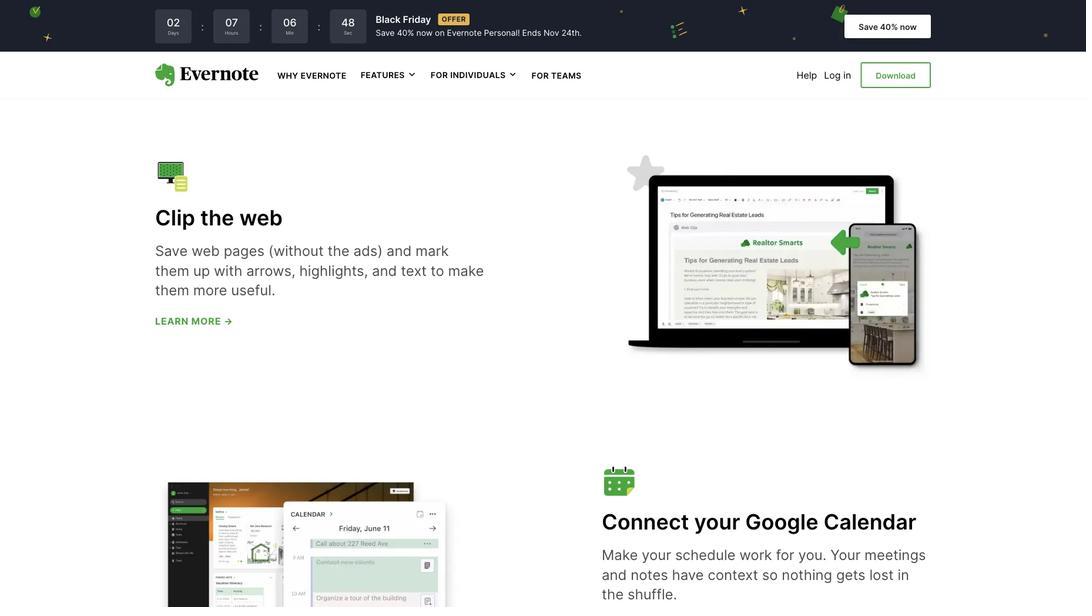 Task type: locate. For each thing, give the bounding box(es) containing it.
for left teams
[[532, 71, 549, 81]]

individuals
[[450, 70, 506, 80]]

more
[[638, 11, 668, 23], [193, 282, 227, 299], [191, 316, 221, 327]]

0 horizontal spatial your
[[642, 547, 671, 564]]

evernote right the why
[[301, 71, 347, 81]]

: left 07 hours
[[201, 20, 204, 33]]

work
[[739, 547, 772, 564]]

black
[[376, 13, 401, 25]]

and down make
[[602, 567, 627, 584]]

now
[[900, 22, 917, 32], [416, 28, 433, 38]]

1 horizontal spatial now
[[900, 22, 917, 32]]

and
[[387, 242, 412, 260], [372, 262, 397, 279], [602, 567, 627, 584]]

0 horizontal spatial the
[[200, 205, 234, 231]]

web up up
[[192, 242, 220, 260]]

meetings
[[865, 547, 926, 564]]

1 horizontal spatial web
[[239, 205, 283, 231]]

40%
[[880, 22, 898, 32], [397, 28, 414, 38]]

1 vertical spatial learn
[[155, 316, 189, 327]]

0 horizontal spatial now
[[416, 28, 433, 38]]

now left on
[[416, 28, 433, 38]]

1 vertical spatial learn more →
[[155, 316, 233, 327]]

1 horizontal spatial for
[[532, 71, 549, 81]]

for individuals button
[[431, 69, 517, 81]]

2 vertical spatial the
[[602, 586, 624, 604]]

connect your google calendar
[[602, 510, 916, 535]]

save web pages (without the ads) and mark them up with arrows, highlights, and text to make them more useful.
[[155, 242, 484, 299]]

48 sec
[[341, 16, 355, 36]]

make your schedule work for you. your meetings and notes have context so nothing gets lost in the shuffle.
[[602, 547, 926, 604]]

days
[[168, 30, 179, 36]]

nov
[[544, 28, 559, 38]]

ends
[[522, 28, 541, 38]]

1 vertical spatial learn more → link
[[155, 316, 233, 327]]

3 : from the left
[[317, 20, 320, 33]]

in right "log"
[[843, 69, 851, 81]]

48
[[341, 16, 355, 29]]

→
[[670, 11, 680, 23], [224, 316, 233, 327]]

1 horizontal spatial the
[[328, 242, 349, 260]]

download link
[[861, 62, 931, 88]]

1 horizontal spatial learn more →
[[602, 11, 680, 23]]

lost
[[869, 567, 894, 584]]

log
[[824, 69, 841, 81]]

your
[[694, 510, 740, 535], [642, 547, 671, 564]]

in down meetings
[[898, 567, 909, 584]]

1 horizontal spatial save
[[376, 28, 395, 38]]

useful.
[[231, 282, 275, 299]]

evernote down offer
[[447, 28, 482, 38]]

0 horizontal spatial for
[[431, 70, 448, 80]]

40% down "black friday"
[[397, 28, 414, 38]]

: right 06 min
[[317, 20, 320, 33]]

2 horizontal spatial :
[[317, 20, 320, 33]]

0 horizontal spatial →
[[224, 316, 233, 327]]

for for for teams
[[532, 71, 549, 81]]

save down clip
[[155, 242, 188, 260]]

notes
[[631, 567, 668, 584]]

save for save 40% now on evernote personal! ends nov 24th.
[[376, 28, 395, 38]]

the inside save web pages (without the ads) and mark them up with arrows, highlights, and text to make them more useful.
[[328, 242, 349, 260]]

1 horizontal spatial your
[[694, 510, 740, 535]]

teams
[[551, 71, 582, 81]]

to
[[431, 262, 444, 279]]

friday
[[403, 13, 431, 25]]

arrows,
[[246, 262, 296, 279]]

help link
[[797, 69, 817, 81]]

0 horizontal spatial learn more → link
[[155, 316, 233, 327]]

0 vertical spatial learn more →
[[602, 11, 680, 23]]

0 horizontal spatial :
[[201, 20, 204, 33]]

2 : from the left
[[259, 20, 262, 33]]

0 horizontal spatial web
[[192, 242, 220, 260]]

and up text
[[387, 242, 412, 260]]

now up download link
[[900, 22, 917, 32]]

2 them from the top
[[155, 282, 189, 299]]

why evernote
[[277, 71, 347, 81]]

1 horizontal spatial 40%
[[880, 22, 898, 32]]

the right clip
[[200, 205, 234, 231]]

02
[[167, 16, 180, 29]]

0 vertical spatial the
[[200, 205, 234, 231]]

have
[[672, 567, 704, 584]]

save 40% now on evernote personal! ends nov 24th.
[[376, 28, 582, 38]]

evernote logo image
[[155, 64, 259, 87]]

for inside for individuals button
[[431, 70, 448, 80]]

save up download link
[[859, 22, 878, 32]]

1 them from the top
[[155, 262, 189, 279]]

0 vertical spatial web
[[239, 205, 283, 231]]

06 min
[[283, 16, 297, 36]]

calendar icon image
[[602, 464, 637, 499]]

your inside make your schedule work for you. your meetings and notes have context so nothing gets lost in the shuffle.
[[642, 547, 671, 564]]

1 horizontal spatial learn more → link
[[602, 11, 680, 23]]

save inside save web pages (without the ads) and mark them up with arrows, highlights, and text to make them more useful.
[[155, 242, 188, 260]]

1 horizontal spatial :
[[259, 20, 262, 33]]

1 vertical spatial them
[[155, 282, 189, 299]]

learn
[[602, 11, 635, 23], [155, 316, 189, 327]]

0 vertical spatial →
[[670, 11, 680, 23]]

them
[[155, 262, 189, 279], [155, 282, 189, 299]]

for inside for teams link
[[532, 71, 549, 81]]

1 vertical spatial your
[[642, 547, 671, 564]]

clip the web
[[155, 205, 283, 231]]

0 vertical spatial them
[[155, 262, 189, 279]]

now for save 40% now on evernote personal! ends nov 24th.
[[416, 28, 433, 38]]

more inside save web pages (without the ads) and mark them up with arrows, highlights, and text to make them more useful.
[[193, 282, 227, 299]]

→ for the topmost learn more → 'link'
[[670, 11, 680, 23]]

your up schedule
[[694, 510, 740, 535]]

and down ads) at the left of page
[[372, 262, 397, 279]]

log in
[[824, 69, 851, 81]]

web clipper icon image
[[155, 160, 190, 195]]

40% for save 40% now
[[880, 22, 898, 32]]

0 horizontal spatial in
[[843, 69, 851, 81]]

06
[[283, 16, 297, 29]]

1 horizontal spatial →
[[670, 11, 680, 23]]

1 vertical spatial in
[[898, 567, 909, 584]]

0 vertical spatial your
[[694, 510, 740, 535]]

showcase of the web clipper feature of evernote image
[[625, 156, 931, 380]]

: left 06 min
[[259, 20, 262, 33]]

1 horizontal spatial evernote
[[447, 28, 482, 38]]

:
[[201, 20, 204, 33], [259, 20, 262, 33], [317, 20, 320, 33]]

evernote
[[447, 28, 482, 38], [301, 71, 347, 81]]

40% up download link
[[880, 22, 898, 32]]

for
[[431, 70, 448, 80], [532, 71, 549, 81]]

2 horizontal spatial the
[[602, 586, 624, 604]]

1 vertical spatial more
[[193, 282, 227, 299]]

for left individuals
[[431, 70, 448, 80]]

for teams link
[[532, 69, 582, 81]]

save down black
[[376, 28, 395, 38]]

the
[[200, 205, 234, 231], [328, 242, 349, 260], [602, 586, 624, 604]]

1 : from the left
[[201, 20, 204, 33]]

0 horizontal spatial 40%
[[397, 28, 414, 38]]

mark
[[416, 242, 449, 260]]

black friday
[[376, 13, 431, 25]]

web up pages
[[239, 205, 283, 231]]

learn more → link
[[602, 11, 680, 23], [155, 316, 233, 327]]

0 vertical spatial learn
[[602, 11, 635, 23]]

web
[[239, 205, 283, 231], [192, 242, 220, 260]]

0 horizontal spatial save
[[155, 242, 188, 260]]

in
[[843, 69, 851, 81], [898, 567, 909, 584]]

2 vertical spatial and
[[602, 567, 627, 584]]

highlights,
[[299, 262, 368, 279]]

make
[[602, 547, 638, 564]]

connect
[[602, 510, 689, 535]]

1 horizontal spatial in
[[898, 567, 909, 584]]

2 horizontal spatial save
[[859, 22, 878, 32]]

the up highlights,
[[328, 242, 349, 260]]

hours
[[225, 30, 238, 36]]

save
[[859, 22, 878, 32], [376, 28, 395, 38], [155, 242, 188, 260]]

web inside save web pages (without the ads) and mark them up with arrows, highlights, and text to make them more useful.
[[192, 242, 220, 260]]

0 horizontal spatial evernote
[[301, 71, 347, 81]]

1 vertical spatial the
[[328, 242, 349, 260]]

1 vertical spatial and
[[372, 262, 397, 279]]

learn more →
[[602, 11, 680, 23], [155, 316, 233, 327]]

the left shuffle.
[[602, 586, 624, 604]]

your up notes
[[642, 547, 671, 564]]

1 vertical spatial →
[[224, 316, 233, 327]]

why
[[277, 71, 298, 81]]

1 vertical spatial web
[[192, 242, 220, 260]]



Task type: describe. For each thing, give the bounding box(es) containing it.
40% for save 40% now on evernote personal! ends nov 24th.
[[397, 28, 414, 38]]

gets
[[836, 567, 865, 584]]

0 horizontal spatial learn more →
[[155, 316, 233, 327]]

07 hours
[[225, 16, 238, 36]]

min
[[286, 30, 294, 36]]

showcase of the calendar feature of evernote image
[[155, 455, 461, 608]]

help
[[797, 69, 817, 81]]

for
[[776, 547, 794, 564]]

sec
[[344, 30, 352, 36]]

your
[[830, 547, 861, 564]]

offer
[[442, 15, 466, 23]]

you.
[[798, 547, 826, 564]]

so
[[762, 567, 778, 584]]

context
[[708, 567, 758, 584]]

your for make
[[642, 547, 671, 564]]

save 40% now link
[[845, 15, 931, 38]]

0 vertical spatial and
[[387, 242, 412, 260]]

0 vertical spatial in
[[843, 69, 851, 81]]

on
[[435, 28, 445, 38]]

ads)
[[353, 242, 383, 260]]

07
[[225, 16, 238, 29]]

features button
[[361, 69, 417, 81]]

text
[[401, 262, 427, 279]]

nothing
[[782, 567, 832, 584]]

clip
[[155, 205, 195, 231]]

save 40% now
[[859, 22, 917, 32]]

save for save 40% now
[[859, 22, 878, 32]]

2 vertical spatial more
[[191, 316, 221, 327]]

calendar
[[824, 510, 916, 535]]

the inside make your schedule work for you. your meetings and notes have context so nothing gets lost in the shuffle.
[[602, 586, 624, 604]]

for individuals
[[431, 70, 506, 80]]

with
[[214, 262, 242, 279]]

0 vertical spatial more
[[638, 11, 668, 23]]

personal!
[[484, 28, 520, 38]]

→ for the leftmost learn more → 'link'
[[224, 316, 233, 327]]

make
[[448, 262, 484, 279]]

02 days
[[167, 16, 180, 36]]

google
[[745, 510, 818, 535]]

up
[[193, 262, 210, 279]]

1 vertical spatial evernote
[[301, 71, 347, 81]]

save for save web pages (without the ads) and mark them up with arrows, highlights, and text to make them more useful.
[[155, 242, 188, 260]]

0 vertical spatial learn more → link
[[602, 11, 680, 23]]

download
[[876, 71, 916, 81]]

features
[[361, 70, 405, 80]]

in inside make your schedule work for you. your meetings and notes have context so nothing gets lost in the shuffle.
[[898, 567, 909, 584]]

24th.
[[561, 28, 582, 38]]

(without
[[268, 242, 324, 260]]

0 horizontal spatial learn
[[155, 316, 189, 327]]

1 horizontal spatial learn
[[602, 11, 635, 23]]

schedule
[[675, 547, 736, 564]]

why evernote link
[[277, 69, 347, 81]]

0 vertical spatial evernote
[[447, 28, 482, 38]]

shuffle.
[[628, 586, 677, 604]]

pages
[[224, 242, 264, 260]]

log in link
[[824, 69, 851, 81]]

for for for individuals
[[431, 70, 448, 80]]

now for save 40% now
[[900, 22, 917, 32]]

a phone showcasing the document scanning feature of evernote image
[[155, 0, 461, 80]]

your for connect
[[694, 510, 740, 535]]

for teams
[[532, 71, 582, 81]]

and inside make your schedule work for you. your meetings and notes have context so nothing gets lost in the shuffle.
[[602, 567, 627, 584]]



Task type: vqa. For each thing, say whether or not it's contained in the screenshot.


